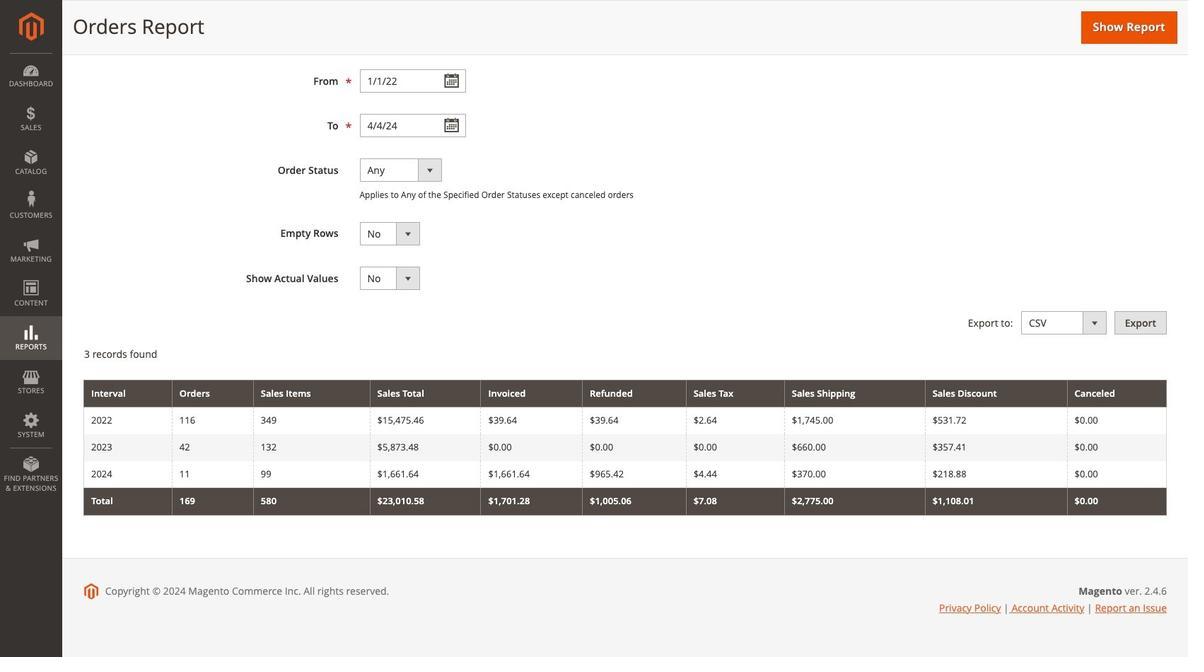 Task type: locate. For each thing, give the bounding box(es) containing it.
menu bar
[[0, 53, 62, 500]]

magento admin panel image
[[19, 12, 44, 41]]

None text field
[[360, 69, 466, 93], [360, 114, 466, 137], [360, 69, 466, 93], [360, 114, 466, 137]]



